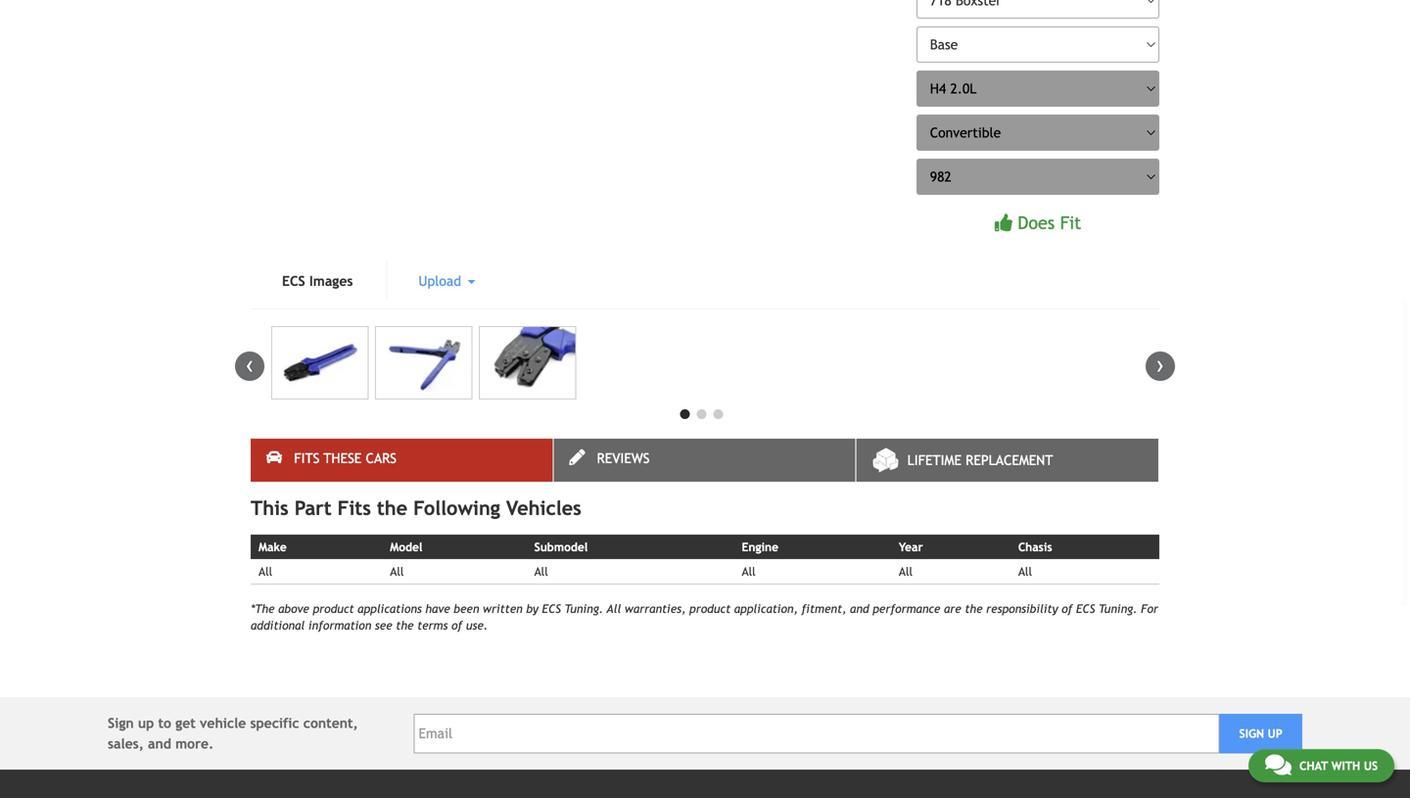 Task type: describe. For each thing, give the bounding box(es) containing it.
by
[[526, 602, 539, 616]]

to
[[158, 716, 171, 731]]

fits these cars
[[294, 450, 397, 466]]

get
[[175, 716, 196, 731]]

application,
[[734, 602, 798, 616]]

images
[[309, 273, 353, 289]]

replacement
[[966, 452, 1053, 468]]

all down make
[[259, 565, 272, 578]]

all down submodel
[[534, 565, 548, 578]]

lifetime replacement link
[[857, 439, 1159, 482]]

performance
[[873, 602, 941, 616]]

sign for sign up to get vehicle specific content, sales, and more.
[[108, 716, 134, 731]]

ecs images link
[[251, 261, 384, 301]]

all down 'chasis'
[[1018, 565, 1032, 578]]

fit
[[1060, 213, 1082, 233]]

for
[[1141, 602, 1159, 616]]

all down year
[[899, 565, 913, 578]]

chat with us link
[[1249, 749, 1395, 783]]

ecs images
[[282, 273, 353, 289]]

2 product from the left
[[690, 602, 731, 616]]

1 es#199874 - 83300495235 - pliers - genuine bmw - audi bmw volkswagen mercedes benz mini porsche image from the left
[[271, 326, 369, 399]]

and inside *the above product applications have been written by                 ecs tuning. all warranties, product application, fitment,                 and performance are the responsibility of ecs tuning.                 for additional information see the terms of use.
[[850, 602, 869, 616]]

sign up to get vehicle specific content, sales, and more.
[[108, 716, 358, 752]]

all down model
[[390, 565, 404, 578]]

‹
[[246, 351, 254, 377]]

this part fits the following vehicles
[[251, 496, 582, 519]]

year
[[899, 540, 923, 554]]

thumbs up image
[[995, 214, 1013, 232]]

more.
[[175, 736, 214, 752]]

specific
[[250, 716, 299, 731]]

content,
[[303, 716, 358, 731]]

applications
[[358, 602, 422, 616]]

information
[[308, 619, 372, 632]]

submodel
[[534, 540, 588, 554]]

‹ link
[[235, 351, 264, 381]]

Email email field
[[414, 714, 1220, 753]]

2 vertical spatial the
[[396, 619, 414, 632]]

warranties,
[[625, 602, 686, 616]]

part
[[295, 496, 332, 519]]

›
[[1157, 351, 1165, 377]]

sign up
[[1239, 727, 1283, 741]]

us
[[1364, 759, 1378, 773]]

1 vertical spatial fits
[[338, 496, 371, 519]]

are
[[944, 602, 962, 616]]

fitment,
[[802, 602, 847, 616]]

see
[[375, 619, 392, 632]]

cars
[[366, 450, 397, 466]]

chasis
[[1018, 540, 1052, 554]]

sales,
[[108, 736, 144, 752]]

comments image
[[1265, 753, 1292, 777]]

with
[[1332, 759, 1361, 773]]

chat
[[1300, 759, 1328, 773]]

2 horizontal spatial ecs
[[1076, 602, 1095, 616]]

2 es#199874 - 83300495235 - pliers - genuine bmw - audi bmw volkswagen mercedes benz mini porsche image from the left
[[375, 326, 472, 399]]

does
[[1018, 213, 1055, 233]]

this
[[251, 496, 289, 519]]

*the above product applications have been written by                 ecs tuning. all warranties, product application, fitment,                 and performance are the responsibility of ecs tuning.                 for additional information see the terms of use.
[[251, 602, 1159, 632]]



Task type: vqa. For each thing, say whether or not it's contained in the screenshot.
'vehicle'
yes



Task type: locate. For each thing, give the bounding box(es) containing it.
ecs right by
[[542, 602, 561, 616]]

all
[[259, 565, 272, 578], [390, 565, 404, 578], [534, 565, 548, 578], [742, 565, 756, 578], [899, 565, 913, 578], [1018, 565, 1032, 578], [607, 602, 621, 616]]

of right "responsibility"
[[1062, 602, 1073, 616]]

0 horizontal spatial es#199874 - 83300495235 - pliers - genuine bmw - audi bmw volkswagen mercedes benz mini porsche image
[[271, 326, 369, 399]]

up left the to
[[138, 716, 154, 731]]

1 vertical spatial the
[[965, 602, 983, 616]]

all down "engine"
[[742, 565, 756, 578]]

of down been
[[451, 619, 463, 632]]

2 tuning. from the left
[[1099, 602, 1138, 616]]

sign for sign up
[[1239, 727, 1264, 741]]

0 horizontal spatial and
[[148, 736, 171, 752]]

sign
[[108, 716, 134, 731], [1239, 727, 1264, 741]]

ecs left images
[[282, 273, 305, 289]]

0 horizontal spatial sign
[[108, 716, 134, 731]]

vehicle
[[200, 716, 246, 731]]

product up information
[[313, 602, 354, 616]]

reviews link
[[554, 439, 856, 482]]

written
[[483, 602, 523, 616]]

product right warranties,
[[690, 602, 731, 616]]

use.
[[466, 619, 488, 632]]

0 horizontal spatial product
[[313, 602, 354, 616]]

ecs right "responsibility"
[[1076, 602, 1095, 616]]

and down the to
[[148, 736, 171, 752]]

1 horizontal spatial fits
[[338, 496, 371, 519]]

all inside *the above product applications have been written by                 ecs tuning. all warranties, product application, fitment,                 and performance are the responsibility of ecs tuning.                 for additional information see the terms of use.
[[607, 602, 621, 616]]

up up the comments icon
[[1268, 727, 1283, 741]]

fits
[[294, 450, 320, 466], [338, 496, 371, 519]]

been
[[454, 602, 479, 616]]

0 vertical spatial the
[[377, 496, 408, 519]]

*the
[[251, 602, 275, 616]]

the right 'are'
[[965, 602, 983, 616]]

0 horizontal spatial ecs
[[282, 273, 305, 289]]

1 tuning. from the left
[[565, 602, 603, 616]]

additional
[[251, 619, 305, 632]]

up
[[138, 716, 154, 731], [1268, 727, 1283, 741]]

sign inside button
[[1239, 727, 1264, 741]]

0 horizontal spatial up
[[138, 716, 154, 731]]

1 horizontal spatial up
[[1268, 727, 1283, 741]]

have
[[425, 602, 450, 616]]

upload button
[[387, 261, 507, 301]]

upload
[[419, 273, 466, 289]]

0 vertical spatial of
[[1062, 602, 1073, 616]]

fits left these
[[294, 450, 320, 466]]

and
[[850, 602, 869, 616], [148, 736, 171, 752]]

tuning.
[[565, 602, 603, 616], [1099, 602, 1138, 616]]

chat with us
[[1300, 759, 1378, 773]]

of
[[1062, 602, 1073, 616], [451, 619, 463, 632]]

0 horizontal spatial fits
[[294, 450, 320, 466]]

1 horizontal spatial of
[[1062, 602, 1073, 616]]

and inside sign up to get vehicle specific content, sales, and more.
[[148, 736, 171, 752]]

1 vertical spatial of
[[451, 619, 463, 632]]

sign up chat with us link
[[1239, 727, 1264, 741]]

terms
[[417, 619, 448, 632]]

the
[[377, 496, 408, 519], [965, 602, 983, 616], [396, 619, 414, 632]]

engine
[[742, 540, 779, 554]]

1 horizontal spatial es#199874 - 83300495235 - pliers - genuine bmw - audi bmw volkswagen mercedes benz mini porsche image
[[375, 326, 472, 399]]

fits these cars link
[[251, 439, 553, 482]]

sign up button
[[1220, 714, 1303, 753]]

above
[[278, 602, 309, 616]]

reviews
[[597, 450, 650, 466]]

does fit
[[1018, 213, 1082, 233]]

ecs
[[282, 273, 305, 289], [542, 602, 561, 616], [1076, 602, 1095, 616]]

tuning. right by
[[565, 602, 603, 616]]

1 horizontal spatial tuning.
[[1099, 602, 1138, 616]]

es#199874 - 83300495235 - pliers - genuine bmw - audi bmw volkswagen mercedes benz mini porsche image
[[271, 326, 369, 399], [375, 326, 472, 399], [479, 326, 576, 399]]

up inside button
[[1268, 727, 1283, 741]]

tuning. left for
[[1099, 602, 1138, 616]]

model
[[390, 540, 423, 554]]

1 horizontal spatial and
[[850, 602, 869, 616]]

up for sign up to get vehicle specific content, sales, and more.
[[138, 716, 154, 731]]

product
[[313, 602, 354, 616], [690, 602, 731, 616]]

responsibility
[[986, 602, 1058, 616]]

fits right part
[[338, 496, 371, 519]]

3 es#199874 - 83300495235 - pliers - genuine bmw - audi bmw volkswagen mercedes benz mini porsche image from the left
[[479, 326, 576, 399]]

sign up sales,
[[108, 716, 134, 731]]

up inside sign up to get vehicle specific content, sales, and more.
[[138, 716, 154, 731]]

1 horizontal spatial ecs
[[542, 602, 561, 616]]

1 product from the left
[[313, 602, 354, 616]]

0 horizontal spatial tuning.
[[565, 602, 603, 616]]

these
[[324, 450, 362, 466]]

1 horizontal spatial sign
[[1239, 727, 1264, 741]]

0 horizontal spatial of
[[451, 619, 463, 632]]

sign inside sign up to get vehicle specific content, sales, and more.
[[108, 716, 134, 731]]

0 vertical spatial fits
[[294, 450, 320, 466]]

up for sign up
[[1268, 727, 1283, 741]]

and right fitment,
[[850, 602, 869, 616]]

2 horizontal spatial es#199874 - 83300495235 - pliers - genuine bmw - audi bmw volkswagen mercedes benz mini porsche image
[[479, 326, 576, 399]]

1 vertical spatial and
[[148, 736, 171, 752]]

all left warranties,
[[607, 602, 621, 616]]

make
[[259, 540, 287, 554]]

lifetime replacement
[[908, 452, 1053, 468]]

the right see
[[396, 619, 414, 632]]

› link
[[1146, 351, 1175, 381]]

vehicles
[[506, 496, 582, 519]]

the up model
[[377, 496, 408, 519]]

lifetime
[[908, 452, 962, 468]]

1 horizontal spatial product
[[690, 602, 731, 616]]

0 vertical spatial and
[[850, 602, 869, 616]]

following
[[413, 496, 500, 519]]



